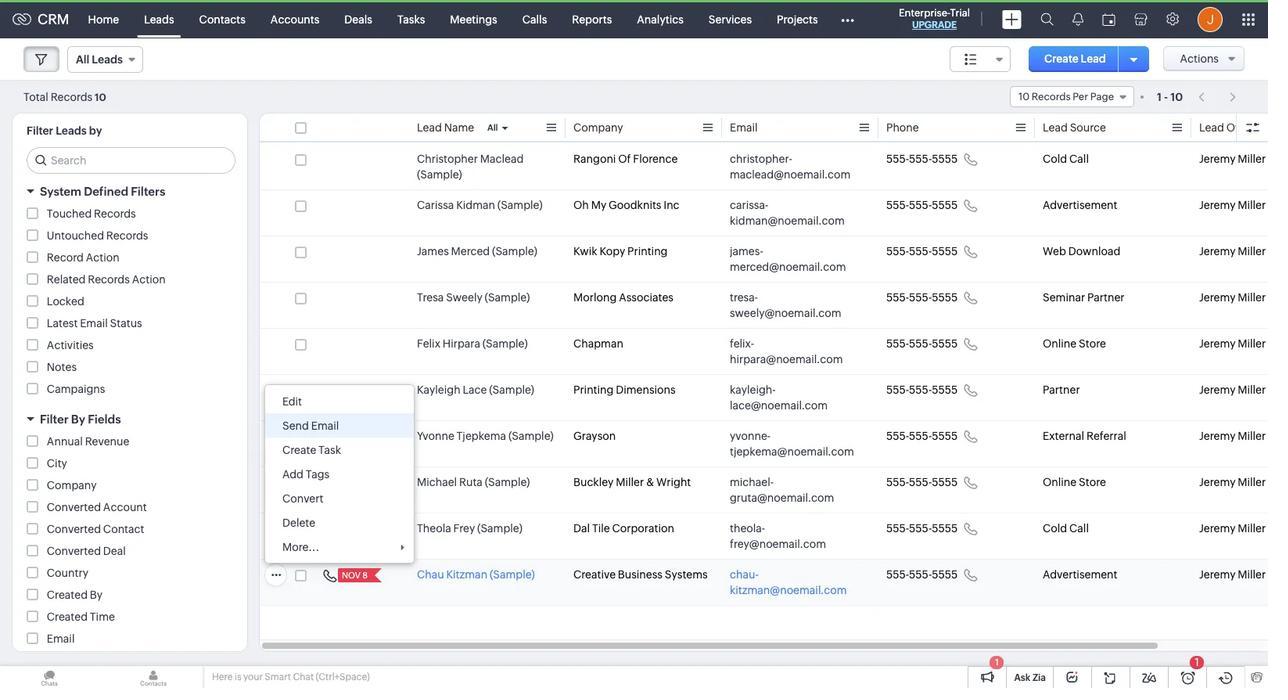 Task type: locate. For each thing, give the bounding box(es) containing it.
miller for christopher- maclead@noemail.com
[[1239, 153, 1267, 165]]

0 vertical spatial online
[[1043, 337, 1077, 350]]

555-555-5555 for kayleigh- lace@noemail.com
[[887, 384, 958, 396]]

(sample) inside "link"
[[490, 568, 535, 581]]

5555 for kayleigh- lace@noemail.com
[[932, 384, 958, 396]]

online down the external
[[1043, 476, 1077, 488]]

by
[[71, 413, 85, 426], [90, 589, 103, 601]]

1 vertical spatial cold
[[1043, 522, 1068, 535]]

Search text field
[[27, 148, 235, 173]]

online
[[1043, 337, 1077, 350], [1043, 476, 1077, 488]]

0 vertical spatial leads
[[144, 13, 174, 25]]

1 cold from the top
[[1043, 153, 1068, 165]]

business
[[618, 568, 663, 581]]

9 5555 from the top
[[932, 522, 958, 535]]

0 horizontal spatial 10
[[95, 91, 106, 103]]

frey
[[454, 522, 475, 535]]

felix hirpara (sample)
[[417, 337, 528, 350]]

chau kitzman (sample)
[[417, 568, 535, 581]]

records down 'record action'
[[88, 273, 130, 286]]

jeremy for felix- hirpara@noemail.com
[[1200, 337, 1236, 350]]

christopher maclead (sample) link
[[417, 151, 558, 182]]

leads left by
[[56, 124, 87, 137]]

6 5555 from the top
[[932, 384, 958, 396]]

miller for carissa- kidman@noemail.com
[[1239, 199, 1267, 211]]

deals link
[[332, 0, 385, 38]]

company up 'rangoni'
[[574, 121, 624, 134]]

cold call for theola- frey@noemail.com
[[1043, 522, 1090, 535]]

miller for tresa- sweely@noemail.com
[[1239, 291, 1267, 304]]

jeremy miller for yvonne- tjepkema@noemail.com
[[1200, 430, 1267, 442]]

create for create task
[[283, 444, 316, 456]]

lead left the source
[[1043, 121, 1068, 134]]

partner right seminar
[[1088, 291, 1125, 304]]

external referral
[[1043, 430, 1127, 442]]

1 call from the top
[[1070, 153, 1090, 165]]

filter up annual
[[40, 413, 69, 426]]

1 vertical spatial created
[[47, 611, 88, 623]]

by up time
[[90, 589, 103, 601]]

email right latest
[[80, 317, 108, 330]]

0 horizontal spatial create
[[283, 444, 316, 456]]

7 jeremy miller from the top
[[1200, 430, 1267, 442]]

status
[[110, 317, 142, 330]]

(sample) right tjepkema
[[509, 430, 554, 442]]

account
[[103, 501, 147, 513]]

created for created time
[[47, 611, 88, 623]]

0 horizontal spatial by
[[71, 413, 85, 426]]

records down the defined
[[94, 207, 136, 220]]

action
[[86, 251, 119, 264], [132, 273, 166, 286]]

5555 for tresa- sweely@noemail.com
[[932, 291, 958, 304]]

records for total
[[51, 90, 93, 103]]

yvonne tjepkema (sample)
[[417, 430, 554, 442]]

2 5555 from the top
[[932, 199, 958, 211]]

2 555-555-5555 from the top
[[887, 199, 958, 211]]

lead up the source
[[1081, 52, 1107, 65]]

6 jeremy from the top
[[1200, 384, 1236, 396]]

0 vertical spatial company
[[574, 121, 624, 134]]

7 5555 from the top
[[932, 430, 958, 442]]

owner
[[1227, 121, 1262, 134]]

0 horizontal spatial partner
[[1043, 384, 1081, 396]]

name
[[444, 121, 474, 134]]

4 555-555-5555 from the top
[[887, 291, 958, 304]]

1 vertical spatial online store
[[1043, 476, 1107, 488]]

records
[[51, 90, 93, 103], [94, 207, 136, 220], [106, 229, 148, 242], [88, 273, 130, 286]]

created
[[47, 589, 88, 601], [47, 611, 88, 623]]

row group
[[260, 144, 1269, 606]]

1 horizontal spatial leads
[[144, 13, 174, 25]]

kayleigh- lace@noemail.com
[[730, 384, 828, 412]]

store down the seminar partner
[[1079, 337, 1107, 350]]

2 cold call from the top
[[1043, 522, 1090, 535]]

5 jeremy from the top
[[1200, 337, 1236, 350]]

touched
[[47, 207, 92, 220]]

converted account
[[47, 501, 147, 513]]

meetings
[[450, 13, 498, 25]]

1 vertical spatial filter
[[40, 413, 69, 426]]

felix
[[417, 337, 441, 350]]

filter leads by
[[27, 124, 102, 137]]

filter by fields
[[40, 413, 121, 426]]

2 jeremy miller from the top
[[1200, 199, 1267, 211]]

source
[[1071, 121, 1107, 134]]

michael ruta (sample)
[[417, 476, 530, 488]]

0 vertical spatial cold call
[[1043, 153, 1090, 165]]

jeremy for carissa- kidman@noemail.com
[[1200, 199, 1236, 211]]

1 created from the top
[[47, 589, 88, 601]]

tjepkema@noemail.com
[[730, 445, 855, 458]]

2 store from the top
[[1079, 476, 1107, 488]]

2 converted from the top
[[47, 523, 101, 535]]

system defined filters button
[[13, 178, 247, 205]]

2 advertisement from the top
[[1043, 568, 1118, 581]]

create up lead source
[[1045, 52, 1079, 65]]

0 vertical spatial store
[[1079, 337, 1107, 350]]

miller for felix- hirpara@noemail.com
[[1239, 337, 1267, 350]]

(sample) down christopher
[[417, 168, 462, 181]]

lace@noemail.com
[[730, 399, 828, 412]]

10 inside total records 10
[[95, 91, 106, 103]]

store down external referral
[[1079, 476, 1107, 488]]

(sample) inside 'christopher maclead (sample)'
[[417, 168, 462, 181]]

crm link
[[13, 11, 69, 27]]

converted up country
[[47, 545, 101, 557]]

10 up by
[[95, 91, 106, 103]]

company down city
[[47, 479, 97, 492]]

action up related records action
[[86, 251, 119, 264]]

0 vertical spatial advertisement
[[1043, 199, 1118, 211]]

0 vertical spatial partner
[[1088, 291, 1125, 304]]

action up status on the top left
[[132, 273, 166, 286]]

555-555-5555 for tresa- sweely@noemail.com
[[887, 291, 958, 304]]

0 vertical spatial call
[[1070, 153, 1090, 165]]

web
[[1043, 245, 1067, 258]]

8 jeremy from the top
[[1200, 476, 1236, 488]]

leads right the home link
[[144, 13, 174, 25]]

2 cold from the top
[[1043, 522, 1068, 535]]

tresa- sweely@noemail.com link
[[730, 290, 856, 321]]

1 vertical spatial by
[[90, 589, 103, 601]]

7 jeremy from the top
[[1200, 430, 1236, 442]]

carissa-
[[730, 199, 769, 211]]

2 call from the top
[[1070, 522, 1090, 535]]

edit
[[283, 395, 302, 408]]

lead owner
[[1200, 121, 1262, 134]]

jeremy for james- merced@noemail.com
[[1200, 245, 1236, 258]]

(sample) for james merced (sample)
[[492, 245, 538, 258]]

1 store from the top
[[1079, 337, 1107, 350]]

printing right kopy
[[628, 245, 668, 258]]

trial
[[951, 7, 971, 19]]

by inside dropdown button
[[71, 413, 85, 426]]

revenue
[[85, 435, 129, 448]]

dimensions
[[616, 384, 676, 396]]

tasks link
[[385, 0, 438, 38]]

5 jeremy miller from the top
[[1200, 337, 1267, 350]]

1 horizontal spatial 10
[[1171, 90, 1184, 103]]

5 555-555-5555 from the top
[[887, 337, 958, 350]]

1 vertical spatial action
[[132, 273, 166, 286]]

partner up the external
[[1043, 384, 1081, 396]]

printing up grayson
[[574, 384, 614, 396]]

dal tile corporation
[[574, 522, 675, 535]]

systems
[[665, 568, 708, 581]]

yvonne-
[[730, 430, 771, 442]]

converted for converted deal
[[47, 545, 101, 557]]

touched records
[[47, 207, 136, 220]]

calls link
[[510, 0, 560, 38]]

activities
[[47, 339, 94, 351]]

5555 for felix- hirpara@noemail.com
[[932, 337, 958, 350]]

filter inside dropdown button
[[40, 413, 69, 426]]

1 vertical spatial cold call
[[1043, 522, 1090, 535]]

maclead
[[480, 153, 524, 165]]

call
[[1070, 153, 1090, 165], [1070, 522, 1090, 535]]

6 555-555-5555 from the top
[[887, 384, 958, 396]]

3 jeremy miller from the top
[[1200, 245, 1267, 258]]

6 jeremy miller from the top
[[1200, 384, 1267, 396]]

555-555-5555 for yvonne- tjepkema@noemail.com
[[887, 430, 958, 442]]

3 5555 from the top
[[932, 245, 958, 258]]

(sample) right ruta
[[485, 476, 530, 488]]

0 horizontal spatial company
[[47, 479, 97, 492]]

0 vertical spatial cold
[[1043, 153, 1068, 165]]

created down created by
[[47, 611, 88, 623]]

miller for yvonne- tjepkema@noemail.com
[[1239, 430, 1267, 442]]

(sample) right kitzman
[[490, 568, 535, 581]]

online store
[[1043, 337, 1107, 350], [1043, 476, 1107, 488]]

(sample) for yvonne tjepkema (sample)
[[509, 430, 554, 442]]

2 vertical spatial converted
[[47, 545, 101, 557]]

filter down total
[[27, 124, 53, 137]]

0 vertical spatial created
[[47, 589, 88, 601]]

felix- hirpara@noemail.com link
[[730, 336, 856, 367]]

(sample) for theola frey (sample)
[[478, 522, 523, 535]]

lead for lead owner
[[1200, 121, 1225, 134]]

kayleigh
[[417, 384, 461, 396]]

0 vertical spatial online store
[[1043, 337, 1107, 350]]

1 vertical spatial converted
[[47, 523, 101, 535]]

1 5555 from the top
[[932, 153, 958, 165]]

4 jeremy miller from the top
[[1200, 291, 1267, 304]]

2 created from the top
[[47, 611, 88, 623]]

(sample)
[[417, 168, 462, 181], [498, 199, 543, 211], [492, 245, 538, 258], [485, 291, 530, 304], [483, 337, 528, 350], [489, 384, 535, 396], [509, 430, 554, 442], [485, 476, 530, 488], [478, 522, 523, 535], [490, 568, 535, 581]]

create down send
[[283, 444, 316, 456]]

oh
[[574, 199, 589, 211]]

kidman@noemail.com
[[730, 214, 845, 227]]

filter for filter by fields
[[40, 413, 69, 426]]

1 vertical spatial leads
[[56, 124, 87, 137]]

jeremy miller
[[1200, 153, 1267, 165], [1200, 199, 1267, 211], [1200, 245, 1267, 258], [1200, 291, 1267, 304], [1200, 337, 1267, 350], [1200, 384, 1267, 396], [1200, 430, 1267, 442], [1200, 476, 1267, 488], [1200, 522, 1267, 535], [1200, 568, 1267, 581]]

kopy
[[600, 245, 626, 258]]

contacts
[[199, 13, 246, 25]]

converted for converted contact
[[47, 523, 101, 535]]

0 vertical spatial create
[[1045, 52, 1079, 65]]

chats image
[[0, 666, 99, 688]]

records up filter leads by
[[51, 90, 93, 103]]

9 jeremy from the top
[[1200, 522, 1236, 535]]

jeremy miller for felix- hirpara@noemail.com
[[1200, 337, 1267, 350]]

1 vertical spatial call
[[1070, 522, 1090, 535]]

(sample) right hirpara
[[483, 337, 528, 350]]

meetings link
[[438, 0, 510, 38]]

lead left owner
[[1200, 121, 1225, 134]]

jeremy miller for tresa- sweely@noemail.com
[[1200, 291, 1267, 304]]

ruta
[[459, 476, 483, 488]]

10 jeremy from the top
[[1200, 568, 1236, 581]]

analytics link
[[625, 0, 697, 38]]

1 vertical spatial advertisement
[[1043, 568, 1118, 581]]

created down country
[[47, 589, 88, 601]]

(sample) for carissa kidman (sample)
[[498, 199, 543, 211]]

0 horizontal spatial action
[[86, 251, 119, 264]]

0 vertical spatial by
[[71, 413, 85, 426]]

is
[[235, 672, 242, 683]]

yvonne tjepkema (sample) link
[[417, 428, 554, 444]]

1 vertical spatial partner
[[1043, 384, 1081, 396]]

7 555-555-5555 from the top
[[887, 430, 958, 442]]

1 horizontal spatial partner
[[1088, 291, 1125, 304]]

1 555-555-5555 from the top
[[887, 153, 958, 165]]

3 jeremy from the top
[[1200, 245, 1236, 258]]

leads
[[144, 13, 174, 25], [56, 124, 87, 137]]

3 555-555-5555 from the top
[[887, 245, 958, 258]]

florence
[[634, 153, 678, 165]]

1 jeremy from the top
[[1200, 153, 1236, 165]]

tags
[[306, 468, 330, 481]]

(sample) right lace
[[489, 384, 535, 396]]

more...
[[283, 541, 319, 553]]

tasks
[[398, 13, 425, 25]]

1 horizontal spatial printing
[[628, 245, 668, 258]]

4 5555 from the top
[[932, 291, 958, 304]]

analytics
[[637, 13, 684, 25]]

rangoni of florence
[[574, 153, 678, 165]]

kwik kopy printing
[[574, 245, 668, 258]]

lead inside button
[[1081, 52, 1107, 65]]

online store down external referral
[[1043, 476, 1107, 488]]

(sample) for michael ruta (sample)
[[485, 476, 530, 488]]

10 jeremy miller from the top
[[1200, 568, 1267, 581]]

8 5555 from the top
[[932, 476, 958, 488]]

1 horizontal spatial by
[[90, 589, 103, 601]]

lead for lead name
[[417, 121, 442, 134]]

cold for christopher- maclead@noemail.com
[[1043, 153, 1068, 165]]

kayleigh lace (sample)
[[417, 384, 535, 396]]

converted up "converted contact"
[[47, 501, 101, 513]]

1 vertical spatial company
[[47, 479, 97, 492]]

1 vertical spatial store
[[1079, 476, 1107, 488]]

10 right -
[[1171, 90, 1184, 103]]

tresa sweely (sample)
[[417, 291, 530, 304]]

converted up converted deal
[[47, 523, 101, 535]]

create inside button
[[1045, 52, 1079, 65]]

jeremy miller for james- merced@noemail.com
[[1200, 245, 1267, 258]]

jeremy for tresa- sweely@noemail.com
[[1200, 291, 1236, 304]]

4 jeremy from the top
[[1200, 291, 1236, 304]]

555-555-5555 for theola- frey@noemail.com
[[887, 522, 958, 535]]

hirpara
[[443, 337, 481, 350]]

online store down the seminar partner
[[1043, 337, 1107, 350]]

by up annual revenue
[[71, 413, 85, 426]]

by
[[89, 124, 102, 137]]

2 online store from the top
[[1043, 476, 1107, 488]]

5555 for carissa- kidman@noemail.com
[[932, 199, 958, 211]]

1 cold call from the top
[[1043, 153, 1090, 165]]

records for touched
[[94, 207, 136, 220]]

9 jeremy miller from the top
[[1200, 522, 1267, 535]]

buckley
[[574, 476, 614, 488]]

(sample) right frey
[[478, 522, 523, 535]]

email up task at the left
[[311, 420, 339, 432]]

records down touched records
[[106, 229, 148, 242]]

10 555-555-5555 from the top
[[887, 568, 958, 581]]

by for filter
[[71, 413, 85, 426]]

8 jeremy miller from the top
[[1200, 476, 1267, 488]]

jeremy miller for christopher- maclead@noemail.com
[[1200, 153, 1267, 165]]

navigation
[[1191, 85, 1245, 108]]

1 vertical spatial online
[[1043, 476, 1077, 488]]

online down seminar
[[1043, 337, 1077, 350]]

jeremy for yvonne- tjepkema@noemail.com
[[1200, 430, 1236, 442]]

0 horizontal spatial leads
[[56, 124, 87, 137]]

0 vertical spatial filter
[[27, 124, 53, 137]]

9 555-555-5555 from the top
[[887, 522, 958, 535]]

1 vertical spatial create
[[283, 444, 316, 456]]

3 converted from the top
[[47, 545, 101, 557]]

(sample) right the merced
[[492, 245, 538, 258]]

2 jeremy from the top
[[1200, 199, 1236, 211]]

1 converted from the top
[[47, 501, 101, 513]]

0 vertical spatial converted
[[47, 501, 101, 513]]

jeremy for kayleigh- lace@noemail.com
[[1200, 384, 1236, 396]]

chau
[[417, 568, 444, 581]]

5 5555 from the top
[[932, 337, 958, 350]]

michael- gruta@noemail.com link
[[730, 474, 856, 506]]

1 vertical spatial printing
[[574, 384, 614, 396]]

lead left "name"
[[417, 121, 442, 134]]

(sample) right kidman
[[498, 199, 543, 211]]

1 horizontal spatial create
[[1045, 52, 1079, 65]]

1 jeremy miller from the top
[[1200, 153, 1267, 165]]

advertisement
[[1043, 199, 1118, 211], [1043, 568, 1118, 581]]

cold for theola- frey@noemail.com
[[1043, 522, 1068, 535]]

(sample) right sweely
[[485, 291, 530, 304]]

jeremy for christopher- maclead@noemail.com
[[1200, 153, 1236, 165]]

(sample) for kayleigh lace (sample)
[[489, 384, 535, 396]]



Task type: describe. For each thing, give the bounding box(es) containing it.
kidman
[[456, 199, 495, 211]]

1 - 10
[[1158, 90, 1184, 103]]

contact
[[103, 523, 144, 535]]

home
[[88, 13, 119, 25]]

555-555-5555 for felix- hirpara@noemail.com
[[887, 337, 958, 350]]

michael
[[417, 476, 457, 488]]

james- merced@noemail.com link
[[730, 243, 856, 275]]

crm
[[38, 11, 69, 27]]

8 555-555-5555 from the top
[[887, 476, 958, 488]]

5555 for james- merced@noemail.com
[[932, 245, 958, 258]]

theola-
[[730, 522, 766, 535]]

calls
[[523, 13, 547, 25]]

-
[[1165, 90, 1169, 103]]

tresa
[[417, 291, 444, 304]]

system defined filters
[[40, 185, 165, 198]]

my
[[591, 199, 607, 211]]

merced@noemail.com
[[730, 261, 847, 273]]

related records action
[[47, 273, 166, 286]]

email down created time
[[47, 632, 75, 645]]

add tags
[[283, 468, 330, 481]]

seminar
[[1043, 291, 1086, 304]]

created time
[[47, 611, 115, 623]]

miller for theola- frey@noemail.com
[[1239, 522, 1267, 535]]

sweely
[[446, 291, 483, 304]]

converted for converted account
[[47, 501, 101, 513]]

james- merced@noemail.com
[[730, 245, 847, 273]]

carissa kidman (sample)
[[417, 199, 543, 211]]

wright
[[657, 476, 691, 488]]

5555 for christopher- maclead@noemail.com
[[932, 153, 958, 165]]

ask
[[1015, 672, 1031, 683]]

0 horizontal spatial printing
[[574, 384, 614, 396]]

michael-
[[730, 476, 774, 488]]

1 online from the top
[[1043, 337, 1077, 350]]

theola frey (sample) link
[[417, 521, 523, 536]]

call for theola- frey@noemail.com
[[1070, 522, 1090, 535]]

phone
[[887, 121, 920, 134]]

latest email status
[[47, 317, 142, 330]]

frey@noemail.com
[[730, 538, 827, 550]]

records for untouched
[[106, 229, 148, 242]]

hirpara@noemail.com
[[730, 353, 843, 366]]

enterprise-
[[899, 7, 951, 19]]

upgrade
[[913, 20, 957, 31]]

kitzman
[[447, 568, 488, 581]]

grayson
[[574, 430, 616, 442]]

city
[[47, 457, 67, 470]]

referral
[[1087, 430, 1127, 442]]

christopher
[[417, 153, 478, 165]]

jeremy miller for kayleigh- lace@noemail.com
[[1200, 384, 1267, 396]]

defined
[[84, 185, 128, 198]]

kwik
[[574, 245, 598, 258]]

smart
[[265, 672, 291, 683]]

(sample) for felix hirpara (sample)
[[483, 337, 528, 350]]

printing dimensions
[[574, 384, 676, 396]]

(sample) for chau kitzman (sample)
[[490, 568, 535, 581]]

add
[[283, 468, 304, 481]]

0 vertical spatial action
[[86, 251, 119, 264]]

seminar partner
[[1043, 291, 1125, 304]]

corporation
[[612, 522, 675, 535]]

10 for 1 - 10
[[1171, 90, 1184, 103]]

james merced (sample) link
[[417, 243, 538, 259]]

1 advertisement from the top
[[1043, 199, 1118, 211]]

chau- kitzman@noemail.com link
[[730, 567, 856, 598]]

created for created by
[[47, 589, 88, 601]]

1 online store from the top
[[1043, 337, 1107, 350]]

jeremy miller for carissa- kidman@noemail.com
[[1200, 199, 1267, 211]]

miller for kayleigh- lace@noemail.com
[[1239, 384, 1267, 396]]

maclead@noemail.com
[[730, 168, 851, 181]]

delete
[[283, 517, 316, 529]]

10 for total records 10
[[95, 91, 106, 103]]

create for create lead
[[1045, 52, 1079, 65]]

contacts image
[[104, 666, 203, 688]]

untouched records
[[47, 229, 148, 242]]

reports
[[572, 13, 612, 25]]

tile
[[592, 522, 610, 535]]

lead for lead source
[[1043, 121, 1068, 134]]

(sample) for tresa sweely (sample)
[[485, 291, 530, 304]]

dal
[[574, 522, 590, 535]]

ask zia
[[1015, 672, 1047, 683]]

555-555-5555 for james- merced@noemail.com
[[887, 245, 958, 258]]

james-
[[730, 245, 764, 258]]

tjepkema
[[457, 430, 507, 442]]

filter for filter leads by
[[27, 124, 53, 137]]

record action
[[47, 251, 119, 264]]

call for christopher- maclead@noemail.com
[[1070, 153, 1090, 165]]

email up christopher-
[[730, 121, 758, 134]]

send
[[283, 420, 309, 432]]

kayleigh lace (sample) link
[[417, 382, 535, 398]]

(ctrl+space)
[[316, 672, 370, 683]]

1 horizontal spatial action
[[132, 273, 166, 286]]

james
[[417, 245, 449, 258]]

all
[[488, 123, 498, 132]]

convert
[[283, 492, 324, 505]]

carissa- kidman@noemail.com
[[730, 199, 845, 227]]

time
[[90, 611, 115, 623]]

theola
[[417, 522, 451, 535]]

2 online from the top
[[1043, 476, 1077, 488]]

converted contact
[[47, 523, 144, 535]]

5555 for theola- frey@noemail.com
[[932, 522, 958, 535]]

projects
[[777, 13, 818, 25]]

campaigns
[[47, 383, 105, 395]]

jeremy miller for theola- frey@noemail.com
[[1200, 522, 1267, 535]]

555-555-5555 for christopher- maclead@noemail.com
[[887, 153, 958, 165]]

row group containing christopher maclead (sample)
[[260, 144, 1269, 606]]

0 vertical spatial printing
[[628, 245, 668, 258]]

system
[[40, 185, 81, 198]]

creative
[[574, 568, 616, 581]]

5555 for yvonne- tjepkema@noemail.com
[[932, 430, 958, 442]]

kayleigh- lace@noemail.com link
[[730, 382, 856, 413]]

(sample) for christopher maclead (sample)
[[417, 168, 462, 181]]

christopher- maclead@noemail.com
[[730, 153, 851, 181]]

yvonne- tjepkema@noemail.com
[[730, 430, 855, 458]]

1
[[1158, 90, 1162, 103]]

theola frey (sample)
[[417, 522, 523, 535]]

cold call for christopher- maclead@noemail.com
[[1043, 153, 1090, 165]]

records for related
[[88, 273, 130, 286]]

lace
[[463, 384, 487, 396]]

sweely@noemail.com
[[730, 307, 842, 319]]

leads inside leads link
[[144, 13, 174, 25]]

deal
[[103, 545, 126, 557]]

merced
[[451, 245, 490, 258]]

jeremy for theola- frey@noemail.com
[[1200, 522, 1236, 535]]

related
[[47, 273, 86, 286]]

by for created
[[90, 589, 103, 601]]

inc
[[664, 199, 680, 211]]

miller for james- merced@noemail.com
[[1239, 245, 1267, 258]]

james merced (sample)
[[417, 245, 538, 258]]

of
[[619, 153, 631, 165]]

555-555-5555 for carissa- kidman@noemail.com
[[887, 199, 958, 211]]

carissa kidman (sample) link
[[417, 197, 543, 213]]

10 5555 from the top
[[932, 568, 958, 581]]

1 horizontal spatial company
[[574, 121, 624, 134]]

annual revenue
[[47, 435, 129, 448]]

carissa- kidman@noemail.com link
[[730, 197, 856, 229]]

external
[[1043, 430, 1085, 442]]



Task type: vqa. For each thing, say whether or not it's contained in the screenshot.
Search element
no



